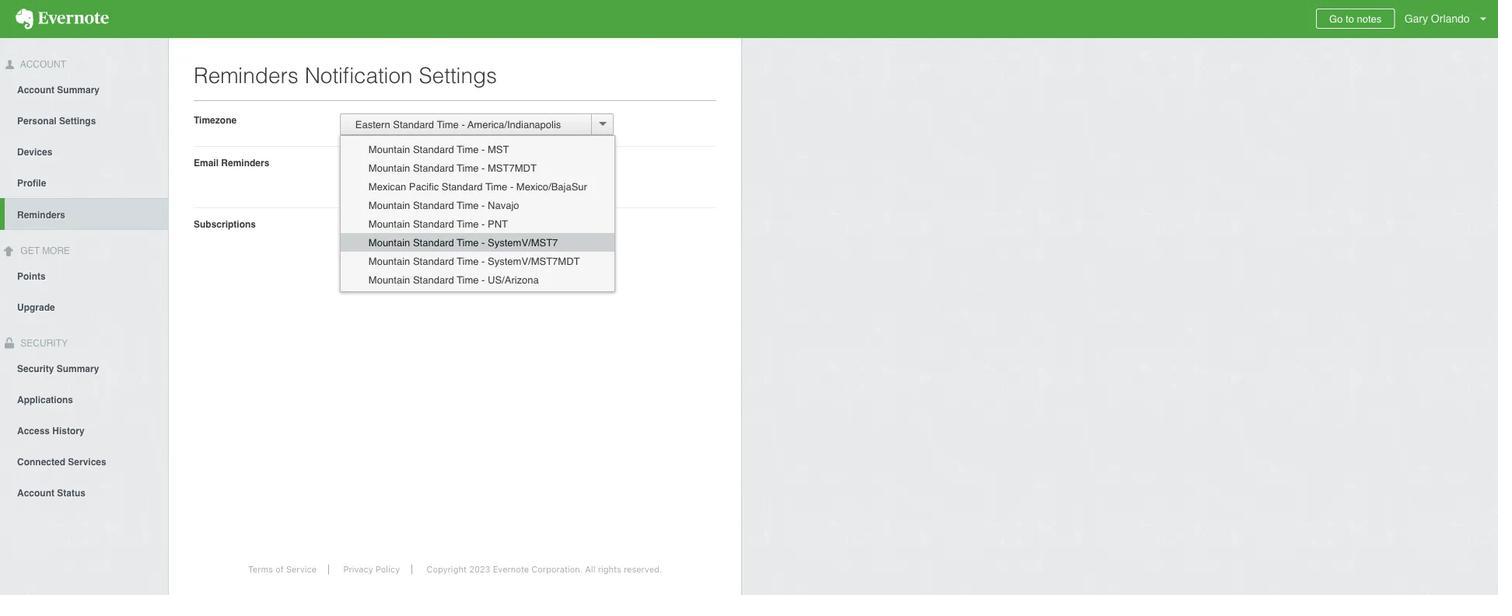 Task type: locate. For each thing, give the bounding box(es) containing it.
1 vertical spatial pacific
[[409, 181, 439, 193]]

mst
[[488, 144, 509, 155]]

2023
[[469, 565, 490, 575]]

evernote
[[493, 565, 529, 575]]

1 vertical spatial account
[[17, 85, 54, 96]]

6 mountain from the top
[[369, 256, 410, 267]]

profile
[[17, 178, 46, 189]]

get down the send
[[357, 182, 372, 193]]

access history
[[17, 426, 85, 437]]

summary for security summary
[[57, 364, 99, 374]]

access history link
[[0, 415, 168, 446]]

1 mountain from the top
[[369, 144, 410, 155]]

connected
[[17, 457, 65, 468]]

1 horizontal spatial of
[[460, 158, 468, 168]]

0 vertical spatial summary
[[57, 85, 100, 96]]

summary for account summary
[[57, 85, 100, 96]]

security for security
[[18, 338, 68, 349]]

get reminder emails
[[357, 182, 441, 193]]

account
[[18, 59, 66, 70], [17, 85, 54, 96], [17, 488, 54, 499]]

status
[[57, 488, 86, 499]]

mst7mdt
[[488, 162, 537, 174]]

terms of service
[[248, 565, 317, 575]]

security up security summary
[[18, 338, 68, 349]]

standard
[[393, 119, 434, 130], [401, 125, 442, 137], [413, 144, 454, 155], [413, 162, 454, 174], [442, 181, 483, 193], [413, 200, 454, 211], [413, 218, 454, 230], [413, 237, 454, 249], [413, 256, 454, 267], [413, 274, 454, 286], [413, 293, 454, 305]]

of right terms
[[275, 565, 284, 575]]

go
[[1329, 13, 1343, 25]]

account up personal
[[17, 85, 54, 96]]

5 mountain from the top
[[369, 237, 410, 249]]

pacific down daily
[[409, 181, 439, 193]]

account summary
[[17, 85, 100, 96]]

security inside "link"
[[17, 364, 54, 374]]

summary up applications link
[[57, 364, 99, 374]]

0 vertical spatial security
[[18, 338, 68, 349]]

personal settings link
[[0, 105, 168, 136]]

go to notes
[[1329, 13, 1382, 25]]

upgrade
[[17, 302, 55, 313]]

0 vertical spatial pacific
[[369, 125, 398, 137]]

get
[[357, 182, 372, 193], [20, 246, 40, 257]]

pnt
[[488, 218, 508, 230]]

notification
[[305, 63, 413, 88]]

0 horizontal spatial pacific
[[369, 125, 398, 137]]

digest
[[432, 158, 457, 168]]

1 vertical spatial get
[[20, 246, 40, 257]]

settings
[[419, 63, 497, 88], [59, 116, 96, 127]]

reminders for reminders notification settings
[[194, 63, 299, 88]]

email reminders
[[194, 158, 269, 168]]

0 vertical spatial reminders
[[194, 63, 299, 88]]

security up applications
[[17, 364, 54, 374]]

settings inside personal settings "link"
[[59, 116, 96, 127]]

1 horizontal spatial get
[[357, 182, 372, 193]]

gary orlando link
[[1401, 0, 1498, 38]]

1 horizontal spatial pacific
[[409, 181, 439, 193]]

account summary link
[[0, 74, 168, 105]]

account inside 'link'
[[17, 85, 54, 96]]

reminders down profile
[[17, 210, 65, 221]]

pacific
[[369, 125, 398, 137], [409, 181, 439, 193]]

security for security summary
[[17, 364, 54, 374]]

personal
[[17, 116, 57, 127]]

time
[[437, 119, 459, 130], [445, 125, 467, 137], [457, 144, 479, 155], [457, 162, 479, 174], [485, 181, 507, 193], [457, 200, 479, 211], [457, 218, 479, 230], [457, 237, 479, 249], [457, 256, 479, 267], [457, 274, 479, 286], [457, 293, 479, 305]]

devices
[[17, 147, 52, 158]]

email
[[194, 158, 219, 168]]

settings up devices "link"
[[59, 116, 96, 127]]

-
[[462, 119, 465, 130], [470, 125, 473, 137], [482, 144, 485, 155], [482, 162, 485, 174], [510, 181, 514, 193], [482, 200, 485, 211], [482, 218, 485, 230], [482, 237, 485, 249], [482, 256, 485, 267], [482, 274, 485, 286], [482, 293, 485, 305]]

0 vertical spatial account
[[18, 59, 66, 70]]

0 horizontal spatial get
[[20, 246, 40, 257]]

get up points
[[20, 246, 40, 257]]

security summary
[[17, 364, 99, 374]]

of left your
[[460, 158, 468, 168]]

send
[[362, 158, 382, 168]]

applications
[[17, 395, 73, 406]]

account for account status
[[17, 488, 54, 499]]

account down the connected
[[17, 488, 54, 499]]

summary inside "link"
[[57, 364, 99, 374]]

summary
[[57, 85, 100, 96], [57, 364, 99, 374]]

0 horizontal spatial settings
[[59, 116, 96, 127]]

1 vertical spatial of
[[275, 565, 284, 575]]

1 vertical spatial security
[[17, 364, 54, 374]]

1 vertical spatial summary
[[57, 364, 99, 374]]

account up account summary
[[18, 59, 66, 70]]

2 mountain from the top
[[369, 162, 410, 174]]

corporation.
[[531, 565, 583, 575]]

reminders up timezone
[[194, 63, 299, 88]]

account status
[[17, 488, 86, 499]]

us/mountain
[[488, 293, 546, 305]]

summary inside 'link'
[[57, 85, 100, 96]]

profile link
[[0, 167, 168, 198]]

get more
[[18, 246, 70, 257]]

reminder
[[375, 182, 411, 193]]

2 vertical spatial reminders
[[17, 210, 65, 221]]

pacific up you
[[369, 125, 398, 137]]

daily
[[411, 158, 430, 168]]

reserved.
[[624, 565, 662, 575]]

reminders right "email"
[[221, 158, 269, 168]]

upgrade link
[[0, 291, 168, 322]]

terms of service link
[[236, 565, 329, 575]]

gary
[[1404, 12, 1428, 25]]

security summary link
[[0, 353, 168, 384]]

of
[[460, 158, 468, 168], [275, 565, 284, 575]]

systemv/mst7mdt
[[488, 256, 580, 267]]

points
[[17, 271, 46, 282]]

summary up personal settings "link"
[[57, 85, 100, 96]]

get for get reminder emails
[[357, 182, 372, 193]]

mountain
[[369, 144, 410, 155], [369, 162, 410, 174], [369, 200, 410, 211], [369, 218, 410, 230], [369, 237, 410, 249], [369, 256, 410, 267], [369, 274, 410, 286], [369, 293, 410, 305]]

2 vertical spatial account
[[17, 488, 54, 499]]

1 vertical spatial settings
[[59, 116, 96, 127]]

1 horizontal spatial settings
[[419, 63, 497, 88]]

eastern standard time - america/indianapolis pacific standard time - canada/yukon mountain standard time - mst mountain standard time - mst7mdt mexican pacific standard time - mexico/bajasur mountain standard time - navajo mountain standard time - pnt mountain standard time - systemv/mst7 mountain standard time - systemv/mst7mdt mountain standard time - us/arizona mountain standard time - us/mountain
[[347, 119, 587, 305]]

privacy policy
[[343, 565, 400, 575]]

settings up the america/indianapolis on the top left
[[419, 63, 497, 88]]

services
[[68, 457, 106, 468]]

0 vertical spatial get
[[357, 182, 372, 193]]

notes
[[1357, 13, 1382, 25]]

reminders
[[194, 63, 299, 88], [221, 158, 269, 168], [17, 210, 65, 221]]



Task type: describe. For each thing, give the bounding box(es) containing it.
america/indianapolis
[[467, 119, 561, 130]]

upcoming
[[491, 158, 531, 168]]

more
[[42, 246, 70, 257]]

applications link
[[0, 384, 168, 415]]

account status link
[[0, 477, 168, 508]]

connected services
[[17, 457, 106, 468]]

a
[[403, 158, 408, 168]]

0 vertical spatial settings
[[419, 63, 497, 88]]

reminders notification settings
[[194, 63, 497, 88]]

personal settings
[[17, 116, 96, 127]]

navajo
[[488, 200, 519, 211]]

systemv/mst7
[[488, 237, 558, 249]]

privacy policy link
[[332, 565, 412, 575]]

terms
[[248, 565, 273, 575]]

eastern
[[355, 119, 390, 130]]

canada/yukon
[[476, 125, 542, 137]]

history
[[52, 426, 85, 437]]

7 mountain from the top
[[369, 274, 410, 286]]

reminders for 'reminders' link
[[17, 210, 65, 221]]

4 mountain from the top
[[369, 218, 410, 230]]

timezone
[[194, 115, 237, 126]]

mexico/bajasur
[[516, 181, 587, 193]]

to
[[1346, 13, 1354, 25]]

account for account summary
[[17, 85, 54, 96]]

you
[[385, 158, 400, 168]]

we'll
[[340, 158, 360, 168]]

connected services link
[[0, 446, 168, 477]]

access
[[17, 426, 50, 437]]

rights
[[598, 565, 621, 575]]

copyright 2023 evernote corporation. all rights reserved.
[[427, 565, 662, 575]]

policy
[[376, 565, 400, 575]]

reminders.
[[534, 158, 582, 168]]

evernote link
[[0, 0, 124, 38]]

1 vertical spatial reminders
[[221, 158, 269, 168]]

3 mountain from the top
[[369, 200, 410, 211]]

points link
[[0, 260, 168, 291]]

devices link
[[0, 136, 168, 167]]

privacy
[[343, 565, 373, 575]]

orlando
[[1431, 12, 1470, 25]]

gary orlando
[[1404, 12, 1470, 25]]

mexican
[[369, 181, 406, 193]]

we'll send you a daily digest of your upcoming reminders.
[[340, 158, 582, 168]]

service
[[286, 565, 317, 575]]

all
[[585, 565, 595, 575]]

go to notes link
[[1316, 9, 1395, 29]]

your
[[470, 158, 488, 168]]

0 vertical spatial of
[[460, 158, 468, 168]]

0 horizontal spatial of
[[275, 565, 284, 575]]

8 mountain from the top
[[369, 293, 410, 305]]

emails
[[414, 182, 441, 193]]

reminders link
[[5, 198, 168, 230]]

subscriptions
[[194, 219, 256, 230]]

get for get more
[[20, 246, 40, 257]]

copyright
[[427, 565, 467, 575]]

account for account
[[18, 59, 66, 70]]

us/arizona
[[488, 274, 539, 286]]

evernote image
[[0, 9, 124, 30]]



Task type: vqa. For each thing, say whether or not it's contained in the screenshot.
Copyright 2023 Evernote Corporation. All rights reserved.
yes



